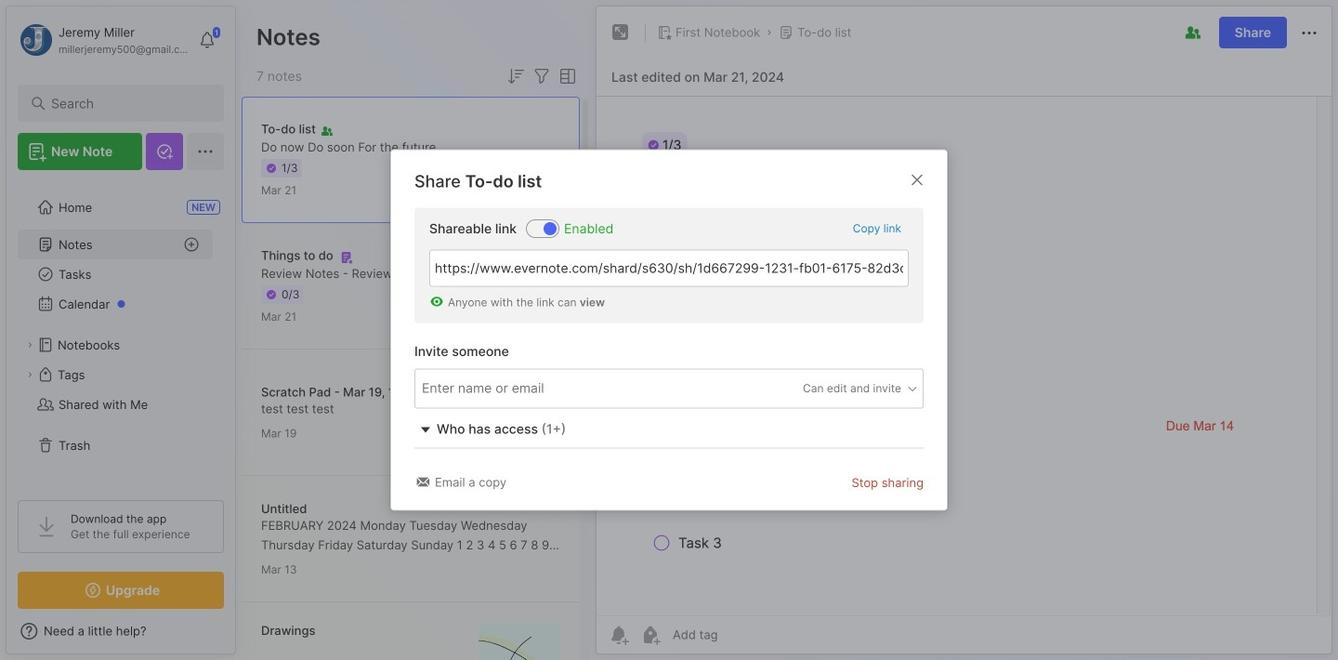 Task type: locate. For each thing, give the bounding box(es) containing it.
shared link switcher image
[[544, 222, 557, 235]]

none search field inside main element
[[51, 92, 199, 114]]

expand tags image
[[24, 369, 35, 380]]

expand notebooks image
[[24, 339, 35, 351]]

expand note image
[[610, 21, 632, 44]]

Shared URL text field
[[430, 250, 909, 287]]

Note Editor text field
[[597, 96, 1332, 616]]

tree
[[7, 181, 235, 484]]

tree inside main element
[[7, 181, 235, 484]]

add tag image
[[640, 624, 662, 646]]

main element
[[0, 0, 242, 660]]

None search field
[[51, 92, 199, 114]]

close image
[[907, 169, 929, 191]]



Task type: describe. For each thing, give the bounding box(es) containing it.
Select permission field
[[768, 380, 920, 397]]

add a reminder image
[[608, 624, 630, 646]]

note window element
[[596, 6, 1333, 655]]

Add tag field
[[420, 378, 643, 399]]

Search text field
[[51, 95, 199, 113]]



Task type: vqa. For each thing, say whether or not it's contained in the screenshot.
HEADING LEVEL Image
no



